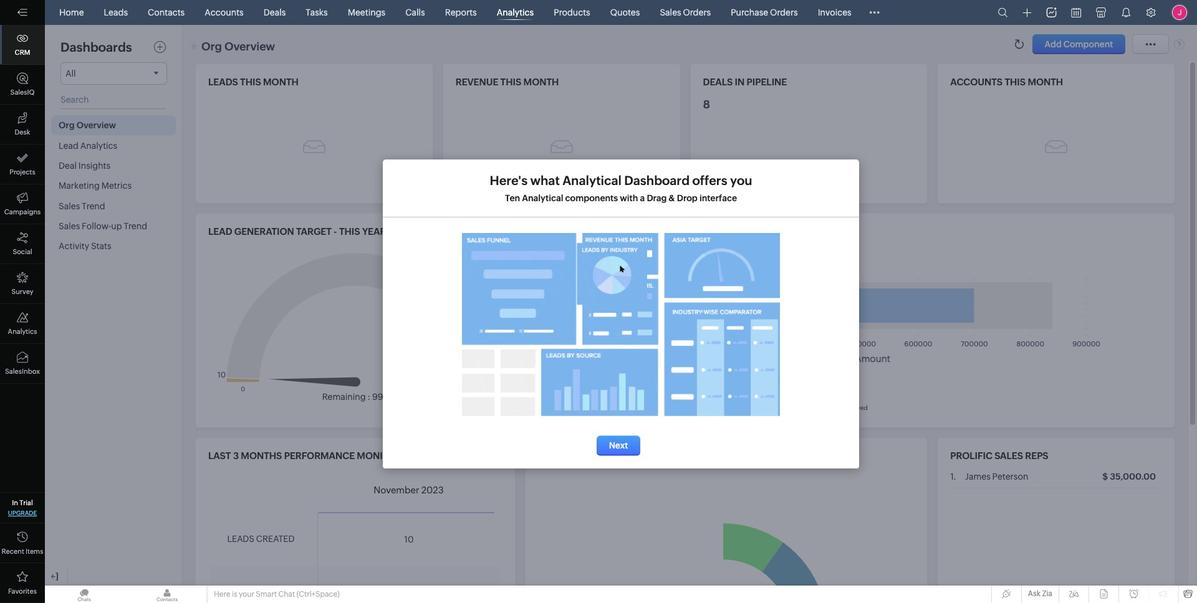 Task type: locate. For each thing, give the bounding box(es) containing it.
salesiq
[[10, 89, 35, 96]]

home
[[59, 7, 84, 17]]

0 vertical spatial analytics link
[[492, 0, 539, 25]]

invoices
[[818, 7, 852, 17]]

projects link
[[0, 145, 45, 185]]

1 horizontal spatial analytics
[[497, 7, 534, 17]]

analytics right 'reports'
[[497, 7, 534, 17]]

(ctrl+space)
[[297, 591, 340, 599]]

crm link
[[0, 25, 45, 65]]

salesinbox link
[[0, 344, 45, 384]]

tasks link
[[301, 0, 333, 25]]

upgrade
[[8, 510, 37, 517]]

analytics link
[[492, 0, 539, 25], [0, 304, 45, 344]]

deals
[[264, 7, 286, 17]]

0 horizontal spatial analytics link
[[0, 304, 45, 344]]

campaigns link
[[0, 185, 45, 225]]

invoices link
[[813, 0, 857, 25]]

1 orders from the left
[[683, 7, 711, 17]]

analytics
[[497, 7, 534, 17], [8, 328, 37, 336]]

reports link
[[440, 0, 482, 25]]

social link
[[0, 225, 45, 264]]

orders right purchase
[[770, 7, 798, 17]]

quick actions image
[[1023, 8, 1032, 17]]

trial
[[19, 500, 33, 507]]

accounts
[[205, 7, 244, 17]]

survey link
[[0, 264, 45, 304]]

calls
[[406, 7, 425, 17]]

favorites
[[8, 588, 37, 596]]

reports
[[445, 7, 477, 17]]

purchase
[[731, 7, 769, 17]]

accounts link
[[200, 0, 249, 25]]

tasks
[[306, 7, 328, 17]]

0 horizontal spatial analytics
[[8, 328, 37, 336]]

products link
[[549, 0, 596, 25]]

purchase orders
[[731, 7, 798, 17]]

desk link
[[0, 105, 45, 145]]

meetings link
[[343, 0, 391, 25]]

projects
[[10, 168, 35, 176]]

chat
[[278, 591, 295, 599]]

sales motivator image
[[1047, 7, 1057, 17]]

analytics up salesinbox link
[[8, 328, 37, 336]]

analytics link right 'reports'
[[492, 0, 539, 25]]

2 orders from the left
[[770, 7, 798, 17]]

zia
[[1043, 590, 1053, 599]]

ask zia
[[1028, 590, 1053, 599]]

0 vertical spatial analytics
[[497, 7, 534, 17]]

0 horizontal spatial orders
[[683, 7, 711, 17]]

orders right sales
[[683, 7, 711, 17]]

notifications image
[[1122, 7, 1132, 17]]

smart
[[256, 591, 277, 599]]

analytics link down survey
[[0, 304, 45, 344]]

1 horizontal spatial orders
[[770, 7, 798, 17]]

orders
[[683, 7, 711, 17], [770, 7, 798, 17]]

survey
[[12, 288, 33, 296]]

configure settings image
[[1146, 7, 1156, 17]]

1 vertical spatial analytics
[[8, 328, 37, 336]]

here is your smart chat (ctrl+space)
[[214, 591, 340, 599]]



Task type: describe. For each thing, give the bounding box(es) containing it.
contacts link
[[143, 0, 190, 25]]

is
[[232, 591, 237, 599]]

salesinbox
[[5, 368, 40, 376]]

search image
[[998, 7, 1008, 17]]

calendar image
[[1072, 7, 1082, 17]]

contacts image
[[128, 586, 206, 604]]

sales orders
[[660, 7, 711, 17]]

1 vertical spatial analytics link
[[0, 304, 45, 344]]

deals link
[[259, 0, 291, 25]]

quotes
[[610, 7, 640, 17]]

campaigns
[[4, 208, 41, 216]]

purchase orders link
[[726, 0, 803, 25]]

ask
[[1028, 590, 1041, 599]]

chats image
[[45, 586, 124, 604]]

leads link
[[99, 0, 133, 25]]

home link
[[54, 0, 89, 25]]

orders for sales orders
[[683, 7, 711, 17]]

desk
[[15, 128, 30, 136]]

contacts
[[148, 7, 185, 17]]

1 horizontal spatial analytics link
[[492, 0, 539, 25]]

in
[[12, 500, 18, 507]]

salesiq link
[[0, 65, 45, 105]]

calls link
[[401, 0, 430, 25]]

recent items
[[2, 548, 43, 556]]

recent
[[2, 548, 24, 556]]

meetings
[[348, 7, 386, 17]]

marketplace image
[[1097, 7, 1107, 17]]

orders for purchase orders
[[770, 7, 798, 17]]

in trial upgrade
[[8, 500, 37, 517]]

social
[[13, 248, 32, 256]]

products
[[554, 7, 591, 17]]

items
[[26, 548, 43, 556]]

quotes link
[[605, 0, 645, 25]]

crm
[[15, 49, 30, 56]]

sales
[[660, 7, 682, 17]]

your
[[239, 591, 254, 599]]

here
[[214, 591, 230, 599]]

leads
[[104, 7, 128, 17]]

sales orders link
[[655, 0, 716, 25]]



Task type: vqa. For each thing, say whether or not it's contained in the screenshot.
Marketplace icon
yes



